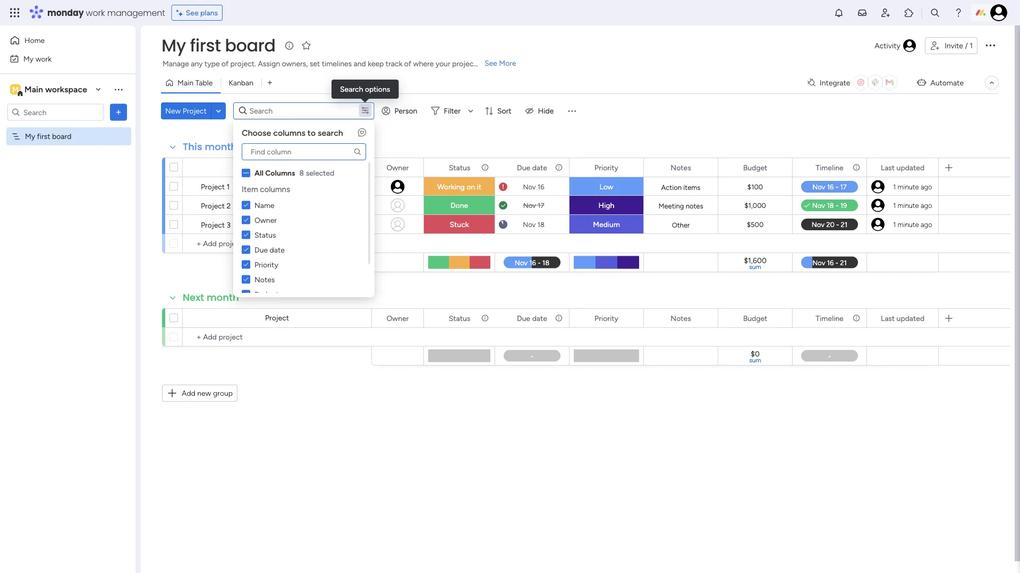Task type: describe. For each thing, give the bounding box(es) containing it.
project.
[[230, 59, 256, 68]]

workspace selection element
[[10, 83, 89, 97]]

project 2
[[201, 201, 231, 210]]

1 updated from the top
[[897, 163, 925, 172]]

add view image
[[268, 79, 272, 87]]

item
[[242, 185, 258, 194]]

apps image
[[904, 7, 914, 18]]

$0
[[751, 350, 760, 359]]

+ Add project text field
[[188, 331, 367, 344]]

new project button
[[161, 103, 211, 120]]

stuck
[[450, 220, 469, 229]]

nov for project 2
[[523, 201, 536, 210]]

0 vertical spatial priority
[[595, 163, 618, 172]]

3 ago from the top
[[921, 221, 932, 229]]

1 last from the top
[[881, 163, 895, 172]]

hide button
[[521, 103, 560, 120]]

set
[[310, 59, 320, 68]]

Next month field
[[180, 291, 242, 305]]

and
[[354, 59, 366, 68]]

item columns
[[242, 185, 290, 194]]

working
[[437, 183, 465, 192]]

my inside button
[[23, 54, 34, 63]]

all
[[255, 169, 263, 178]]

where
[[413, 59, 434, 68]]

1 owner field from the top
[[384, 162, 412, 173]]

status field for column information icon corresponding to status
[[446, 162, 473, 173]]

minute for done
[[898, 201, 919, 210]]

column information image for status
[[481, 163, 489, 172]]

2 updated from the top
[[897, 314, 925, 323]]

/
[[965, 41, 968, 50]]

0 vertical spatial budget
[[743, 163, 767, 172]]

1 vertical spatial due date
[[255, 245, 285, 255]]

month for this month
[[205, 140, 237, 154]]

2
[[227, 201, 231, 210]]

kanban button
[[221, 74, 261, 91]]

see more link
[[484, 58, 517, 69]]

16
[[538, 183, 544, 191]]

stands.
[[478, 59, 502, 68]]

0 vertical spatial notes
[[671, 163, 691, 172]]

nov 18
[[523, 221, 545, 229]]

action items
[[661, 183, 701, 192]]

automate
[[931, 78, 964, 87]]

to
[[308, 128, 316, 138]]

0 horizontal spatial options image
[[113, 107, 124, 118]]

invite members image
[[880, 7, 891, 18]]

due date field for column information image related to due date
[[514, 313, 550, 324]]

ago for low
[[921, 183, 932, 191]]

add
[[182, 389, 195, 398]]

keep
[[368, 59, 384, 68]]

choose columns to search
[[242, 128, 343, 138]]

$0 sum
[[749, 350, 761, 365]]

project right all
[[265, 163, 289, 172]]

my up manage
[[162, 34, 186, 57]]

new
[[165, 107, 181, 116]]

any
[[191, 59, 203, 68]]

next
[[183, 291, 204, 305]]

1 horizontal spatial options image
[[984, 39, 997, 51]]

month for next month
[[207, 291, 239, 305]]

add new group
[[182, 389, 233, 398]]

see more
[[485, 59, 516, 68]]

collapse board header image
[[988, 79, 996, 87]]

add to favorites image
[[301, 40, 312, 51]]

column information image for due date
[[555, 163, 563, 172]]

options
[[365, 85, 390, 94]]

new project
[[165, 107, 207, 116]]

$500
[[747, 221, 764, 229]]

plans
[[200, 8, 218, 17]]

see plans button
[[171, 5, 223, 21]]

2 priority field from the top
[[592, 313, 621, 324]]

type
[[205, 59, 220, 68]]

1 vertical spatial status
[[255, 231, 276, 240]]

other
[[672, 221, 690, 230]]

my work
[[23, 54, 52, 63]]

meeting
[[659, 202, 684, 210]]

dapulse checkmark sign image
[[804, 200, 810, 213]]

2 timeline from the top
[[816, 314, 844, 323]]

column information image for timeline
[[852, 163, 861, 172]]

17
[[538, 201, 544, 210]]

filter button
[[427, 103, 477, 120]]

it
[[477, 183, 481, 192]]

monday work management
[[47, 7, 165, 19]]

$1,000
[[745, 202, 766, 210]]

arrow down image
[[464, 105, 477, 117]]

$1,600 sum
[[744, 256, 767, 271]]

columns for choose
[[273, 128, 306, 138]]

sort
[[497, 107, 512, 116]]

notes
[[686, 202, 703, 210]]

1 minute ago for done
[[893, 201, 932, 210]]

on
[[467, 183, 475, 192]]

nov 16
[[523, 183, 544, 191]]

2 notes field from the top
[[668, 313, 694, 324]]

2 budget field from the top
[[741, 313, 770, 324]]

show board description image
[[283, 40, 296, 51]]

integrate
[[820, 78, 850, 87]]

1 budget field from the top
[[741, 162, 770, 173]]

this month
[[183, 140, 237, 154]]

hide
[[538, 107, 554, 116]]

m
[[12, 85, 19, 94]]

columns for item
[[260, 185, 290, 194]]

1 vertical spatial owner
[[255, 216, 277, 225]]

activity button
[[871, 37, 921, 54]]

project up project 2
[[201, 182, 225, 191]]

invite / 1 button
[[925, 37, 978, 54]]

main for main table
[[177, 78, 193, 87]]

search
[[340, 85, 363, 94]]

your
[[436, 59, 450, 68]]

timeline field for column information icon corresponding to timeline
[[813, 313, 846, 324]]

ago for done
[[921, 201, 932, 210]]

track
[[386, 59, 402, 68]]

first inside list box
[[37, 132, 50, 141]]

work for monday
[[86, 7, 105, 19]]

0 vertical spatial first
[[190, 34, 221, 57]]

notifications image
[[834, 7, 844, 18]]

invite
[[945, 41, 963, 50]]

2 vertical spatial due
[[517, 314, 530, 323]]

3 1 minute ago from the top
[[893, 221, 932, 229]]

search image
[[353, 148, 362, 156]]

manage
[[163, 59, 189, 68]]

group
[[213, 389, 233, 398]]

assign
[[258, 59, 280, 68]]

1 horizontal spatial board
[[225, 34, 276, 57]]

1 horizontal spatial my first board
[[162, 34, 276, 57]]

Search field
[[247, 104, 333, 118]]

project left "2"
[[201, 201, 225, 210]]

medium
[[593, 220, 620, 229]]

8 selected
[[299, 169, 334, 178]]

2 last updated field from the top
[[878, 313, 927, 324]]

see plans
[[186, 8, 218, 17]]

main workspace
[[24, 84, 87, 95]]

1 nov from the top
[[523, 183, 536, 191]]

1 timeline from the top
[[816, 163, 844, 172]]

work for my
[[35, 54, 52, 63]]

minute for low
[[898, 183, 919, 191]]

management
[[107, 7, 165, 19]]

workspace
[[45, 84, 87, 95]]

angle down image
[[216, 107, 221, 115]]

2 vertical spatial budget
[[743, 314, 767, 323]]

sort button
[[480, 103, 518, 120]]

choose
[[242, 128, 271, 138]]

name
[[255, 201, 274, 210]]

owner for 2nd owner field from the top of the page
[[387, 314, 409, 323]]

working on it
[[437, 183, 481, 192]]

owners,
[[282, 59, 308, 68]]

v2 user feedback image
[[358, 128, 366, 137]]

3
[[227, 221, 231, 230]]



Task type: vqa. For each thing, say whether or not it's contained in the screenshot.
updated associated with 2nd Last updated field
yes



Task type: locate. For each thing, give the bounding box(es) containing it.
0 vertical spatial last updated field
[[878, 162, 927, 173]]

1 vertical spatial first
[[37, 132, 50, 141]]

status field for column information image corresponding to status
[[446, 313, 473, 324]]

1 vertical spatial budget
[[255, 290, 279, 299]]

options image down workspace options image on the left top
[[113, 107, 124, 118]]

nov left 16
[[523, 183, 536, 191]]

2 due date field from the top
[[514, 313, 550, 324]]

see left more
[[485, 59, 497, 68]]

0 vertical spatial 1 minute ago
[[893, 183, 932, 191]]

project 3
[[201, 221, 231, 230]]

of right the type at the left of page
[[222, 59, 229, 68]]

None search field
[[242, 143, 366, 160]]

project left 3 at the left top
[[201, 221, 225, 230]]

Budget field
[[741, 162, 770, 173], [741, 313, 770, 324]]

menu image
[[567, 106, 577, 116]]

2 sum from the top
[[749, 357, 761, 365]]

date for due date field corresponding to column information icon related to due date
[[532, 163, 547, 172]]

due
[[517, 163, 530, 172], [255, 245, 268, 255], [517, 314, 530, 323]]

2 vertical spatial ago
[[921, 221, 932, 229]]

Timeline field
[[813, 162, 846, 173], [813, 313, 846, 324]]

main
[[177, 78, 193, 87], [24, 84, 43, 95]]

2 vertical spatial priority
[[595, 314, 618, 323]]

option
[[0, 127, 135, 129]]

1 minute ago for low
[[893, 183, 932, 191]]

board inside list box
[[52, 132, 71, 141]]

table
[[195, 78, 213, 87]]

options image right /
[[984, 39, 997, 51]]

0 vertical spatial work
[[86, 7, 105, 19]]

0 vertical spatial options image
[[984, 39, 997, 51]]

john smith image
[[990, 4, 1007, 21]]

0 vertical spatial notes field
[[668, 162, 694, 173]]

2 minute from the top
[[898, 201, 919, 210]]

0 vertical spatial due
[[517, 163, 530, 172]]

2 vertical spatial minute
[[898, 221, 919, 229]]

budget field up the $100
[[741, 162, 770, 173]]

1 vertical spatial timeline field
[[813, 313, 846, 324]]

2 vertical spatial owner
[[387, 314, 409, 323]]

1 vertical spatial last updated
[[881, 314, 925, 323]]

2 horizontal spatial column information image
[[852, 163, 861, 172]]

Notes field
[[668, 162, 694, 173], [668, 313, 694, 324]]

timeline
[[816, 163, 844, 172], [816, 314, 844, 323]]

Last updated field
[[878, 162, 927, 173], [878, 313, 927, 324]]

filter
[[444, 107, 461, 116]]

1 due date field from the top
[[514, 162, 550, 173]]

action
[[661, 183, 682, 192]]

0 horizontal spatial main
[[24, 84, 43, 95]]

inbox image
[[857, 7, 868, 18]]

2 of from the left
[[404, 59, 411, 68]]

this
[[183, 140, 202, 154]]

1 horizontal spatial first
[[190, 34, 221, 57]]

1 vertical spatial board
[[52, 132, 71, 141]]

1 vertical spatial columns
[[260, 185, 290, 194]]

month inside next month field
[[207, 291, 239, 305]]

1 inside 'button'
[[970, 41, 973, 50]]

budget field up $0
[[741, 313, 770, 324]]

search
[[318, 128, 343, 138]]

status
[[449, 163, 470, 172], [255, 231, 276, 240], [449, 314, 470, 323]]

of right track
[[404, 59, 411, 68]]

1 vertical spatial month
[[207, 291, 239, 305]]

2 last from the top
[[881, 314, 895, 323]]

0 horizontal spatial see
[[186, 8, 199, 17]]

0 horizontal spatial first
[[37, 132, 50, 141]]

0 vertical spatial budget field
[[741, 162, 770, 173]]

last
[[881, 163, 895, 172], [881, 314, 895, 323]]

selected
[[306, 169, 334, 178]]

main inside button
[[177, 78, 193, 87]]

1 vertical spatial priority
[[255, 260, 278, 269]]

my down home
[[23, 54, 34, 63]]

0 vertical spatial owner
[[387, 163, 409, 172]]

invite / 1
[[945, 41, 973, 50]]

main for main workspace
[[24, 84, 43, 95]]

3 nov from the top
[[523, 221, 536, 229]]

1 vertical spatial priority field
[[592, 313, 621, 324]]

month right this
[[205, 140, 237, 154]]

sum
[[749, 263, 761, 271], [749, 357, 761, 365]]

project
[[452, 59, 476, 68]]

8
[[299, 169, 304, 178]]

2 vertical spatial date
[[532, 314, 547, 323]]

1 last updated from the top
[[881, 163, 925, 172]]

see inside button
[[186, 8, 199, 17]]

month inside this month field
[[205, 140, 237, 154]]

Priority field
[[592, 162, 621, 173], [592, 313, 621, 324]]

ago
[[921, 183, 932, 191], [921, 201, 932, 210], [921, 221, 932, 229]]

nov
[[523, 183, 536, 191], [523, 201, 536, 210], [523, 221, 536, 229]]

my work button
[[6, 50, 114, 67]]

project inside new project button
[[183, 107, 207, 116]]

2 nov from the top
[[523, 201, 536, 210]]

main right workspace icon
[[24, 84, 43, 95]]

1 vertical spatial last updated field
[[878, 313, 927, 324]]

owner for second owner field from the bottom of the page
[[387, 163, 409, 172]]

search options image
[[361, 106, 370, 115]]

home button
[[6, 32, 114, 49]]

high
[[599, 201, 614, 210]]

1 ago from the top
[[921, 183, 932, 191]]

project 1
[[201, 182, 230, 191]]

1 horizontal spatial of
[[404, 59, 411, 68]]

1 vertical spatial ago
[[921, 201, 932, 210]]

budget up the $100
[[743, 163, 767, 172]]

1 minute ago
[[893, 183, 932, 191], [893, 201, 932, 210], [893, 221, 932, 229]]

main table
[[177, 78, 213, 87]]

notes
[[671, 163, 691, 172], [255, 275, 275, 284], [671, 314, 691, 323]]

2 status field from the top
[[446, 313, 473, 324]]

1 horizontal spatial work
[[86, 7, 105, 19]]

column information image for status
[[481, 314, 489, 323]]

0 vertical spatial see
[[186, 8, 199, 17]]

board up project.
[[225, 34, 276, 57]]

2 last updated from the top
[[881, 314, 925, 323]]

options image
[[984, 39, 997, 51], [113, 107, 124, 118]]

1 vertical spatial owner field
[[384, 313, 412, 324]]

0 vertical spatial ago
[[921, 183, 932, 191]]

1 horizontal spatial main
[[177, 78, 193, 87]]

1 timeline field from the top
[[813, 162, 846, 173]]

0 vertical spatial nov
[[523, 183, 536, 191]]

search options
[[340, 85, 390, 94]]

add new group button
[[162, 385, 238, 402]]

1 vertical spatial updated
[[897, 314, 925, 323]]

18
[[537, 221, 545, 229]]

1 vertical spatial my first board
[[25, 132, 71, 141]]

see
[[186, 8, 199, 17], [485, 59, 497, 68]]

see for see plans
[[186, 8, 199, 17]]

0 vertical spatial month
[[205, 140, 237, 154]]

board down search in workspace field
[[52, 132, 71, 141]]

my first board up the type at the left of page
[[162, 34, 276, 57]]

1 horizontal spatial column information image
[[555, 314, 563, 323]]

columns down search field
[[273, 128, 306, 138]]

project right the new
[[183, 107, 207, 116]]

1 vertical spatial minute
[[898, 201, 919, 210]]

2 ago from the top
[[921, 201, 932, 210]]

1 vertical spatial timeline
[[816, 314, 844, 323]]

next month
[[183, 291, 239, 305]]

0 vertical spatial board
[[225, 34, 276, 57]]

v2 overdue deadline image
[[499, 182, 507, 192]]

0 vertical spatial status field
[[446, 162, 473, 173]]

select product image
[[10, 7, 20, 18]]

done
[[451, 201, 468, 210]]

1 vertical spatial notes
[[255, 275, 275, 284]]

column information image for due date
[[555, 314, 563, 323]]

Status field
[[446, 162, 473, 173], [446, 313, 473, 324]]

0 horizontal spatial my first board
[[25, 132, 71, 141]]

0 vertical spatial priority field
[[592, 162, 621, 173]]

budget up $0
[[743, 314, 767, 323]]

person button
[[378, 103, 424, 120]]

2 1 minute ago from the top
[[893, 201, 932, 210]]

work right monday
[[86, 7, 105, 19]]

budget up + add project 'text field'
[[255, 290, 279, 299]]

v2 done deadline image
[[499, 201, 507, 211]]

1 vertical spatial work
[[35, 54, 52, 63]]

activity
[[875, 41, 901, 50]]

1 vertical spatial status field
[[446, 313, 473, 324]]

0 vertical spatial due date field
[[514, 162, 550, 173]]

2 vertical spatial nov
[[523, 221, 536, 229]]

1 minute from the top
[[898, 183, 919, 191]]

date for due date field related to column information image related to due date
[[532, 314, 547, 323]]

nov for project 3
[[523, 221, 536, 229]]

columns
[[265, 169, 295, 178]]

Search in workspace field
[[22, 106, 89, 118]]

meeting notes
[[659, 202, 703, 210]]

1 sum from the top
[[749, 263, 761, 271]]

0 vertical spatial updated
[[897, 163, 925, 172]]

Find column search field
[[242, 143, 366, 160]]

nov left 18
[[523, 221, 536, 229]]

manage any type of project. assign owners, set timelines and keep track of where your project stands.
[[163, 59, 502, 68]]

1 horizontal spatial column information image
[[555, 163, 563, 172]]

help image
[[953, 7, 964, 18]]

more
[[499, 59, 516, 68]]

home
[[24, 36, 45, 45]]

1 notes field from the top
[[668, 162, 694, 173]]

1 last updated field from the top
[[878, 162, 927, 173]]

see for see more
[[485, 59, 497, 68]]

v2 search image
[[239, 105, 247, 117]]

0 horizontal spatial board
[[52, 132, 71, 141]]

2 timeline field from the top
[[813, 313, 846, 324]]

3 minute from the top
[[898, 221, 919, 229]]

1
[[970, 41, 973, 50], [227, 182, 230, 191], [893, 183, 896, 191], [893, 201, 896, 210], [893, 221, 896, 229]]

0 vertical spatial my first board
[[162, 34, 276, 57]]

nov left the 17
[[523, 201, 536, 210]]

sum for $0
[[749, 357, 761, 365]]

1 status field from the top
[[446, 162, 473, 173]]

2 owner field from the top
[[384, 313, 412, 324]]

due date field for column information icon related to due date
[[514, 162, 550, 173]]

autopilot image
[[917, 76, 926, 89]]

0 vertical spatial status
[[449, 163, 470, 172]]

2 horizontal spatial column information image
[[852, 314, 861, 323]]

1 vertical spatial 1 minute ago
[[893, 201, 932, 210]]

0 vertical spatial timeline field
[[813, 162, 846, 173]]

1 vertical spatial see
[[485, 59, 497, 68]]

Owner field
[[384, 162, 412, 173], [384, 313, 412, 324]]

search everything image
[[930, 7, 941, 18]]

1 vertical spatial due date field
[[514, 313, 550, 324]]

1 vertical spatial last
[[881, 314, 895, 323]]

see left plans
[[186, 8, 199, 17]]

1 vertical spatial options image
[[113, 107, 124, 118]]

column information image
[[852, 163, 861, 172], [481, 314, 489, 323], [555, 314, 563, 323]]

columns down all columns
[[260, 185, 290, 194]]

column information image
[[481, 163, 489, 172], [555, 163, 563, 172], [852, 314, 861, 323]]

0 vertical spatial timeline
[[816, 163, 844, 172]]

This month field
[[180, 140, 240, 154]]

1 vertical spatial budget field
[[741, 313, 770, 324]]

new
[[197, 389, 211, 398]]

1 horizontal spatial see
[[485, 59, 497, 68]]

work inside button
[[35, 54, 52, 63]]

$1,600
[[744, 256, 767, 265]]

kanban
[[229, 78, 253, 87]]

1 vertical spatial due
[[255, 245, 268, 255]]

0 vertical spatial columns
[[273, 128, 306, 138]]

owner
[[387, 163, 409, 172], [255, 216, 277, 225], [387, 314, 409, 323]]

1 vertical spatial sum
[[749, 357, 761, 365]]

$100
[[748, 183, 763, 192]]

0 vertical spatial last updated
[[881, 163, 925, 172]]

sum for $1,600
[[749, 263, 761, 271]]

last updated
[[881, 163, 925, 172], [881, 314, 925, 323]]

items
[[683, 183, 701, 192]]

1 vertical spatial notes field
[[668, 313, 694, 324]]

main left table
[[177, 78, 193, 87]]

sum inside $1,600 sum
[[749, 263, 761, 271]]

0 vertical spatial date
[[532, 163, 547, 172]]

timelines
[[322, 59, 352, 68]]

work down home
[[35, 54, 52, 63]]

date
[[532, 163, 547, 172], [270, 245, 285, 255], [532, 314, 547, 323]]

workspace image
[[10, 84, 21, 95]]

0 vertical spatial minute
[[898, 183, 919, 191]]

first
[[190, 34, 221, 57], [37, 132, 50, 141]]

0 vertical spatial sum
[[749, 263, 761, 271]]

1 vertical spatial date
[[270, 245, 285, 255]]

1 of from the left
[[222, 59, 229, 68]]

work
[[86, 7, 105, 19], [35, 54, 52, 63]]

main table button
[[161, 74, 221, 91]]

0 horizontal spatial column information image
[[481, 314, 489, 323]]

monday
[[47, 7, 84, 19]]

month right next
[[207, 291, 239, 305]]

person
[[395, 107, 417, 116]]

my first board
[[162, 34, 276, 57], [25, 132, 71, 141]]

first up the type at the left of page
[[190, 34, 221, 57]]

my first board inside list box
[[25, 132, 71, 141]]

1 priority field from the top
[[592, 162, 621, 173]]

my down search in workspace field
[[25, 132, 35, 141]]

0 horizontal spatial column information image
[[481, 163, 489, 172]]

project up + add project 'text field'
[[265, 314, 289, 323]]

column information image for timeline
[[852, 314, 861, 323]]

2 vertical spatial notes
[[671, 314, 691, 323]]

main inside workspace selection element
[[24, 84, 43, 95]]

my first board down search in workspace field
[[25, 132, 71, 141]]

2 vertical spatial 1 minute ago
[[893, 221, 932, 229]]

my first board list box
[[0, 125, 135, 289]]

0 vertical spatial due date
[[517, 163, 547, 172]]

first down search in workspace field
[[37, 132, 50, 141]]

timeline field for column information image for timeline
[[813, 162, 846, 173]]

0 vertical spatial owner field
[[384, 162, 412, 173]]

0 vertical spatial last
[[881, 163, 895, 172]]

1 1 minute ago from the top
[[893, 183, 932, 191]]

dapulse integrations image
[[808, 79, 816, 87]]

0 horizontal spatial of
[[222, 59, 229, 68]]

2 vertical spatial status
[[449, 314, 470, 323]]

Due date field
[[514, 162, 550, 173], [514, 313, 550, 324]]

1 vertical spatial nov
[[523, 201, 536, 210]]

my inside list box
[[25, 132, 35, 141]]

My first board field
[[159, 34, 278, 57]]

workspace options image
[[113, 84, 124, 95]]

2 vertical spatial due date
[[517, 314, 547, 323]]

0 horizontal spatial work
[[35, 54, 52, 63]]



